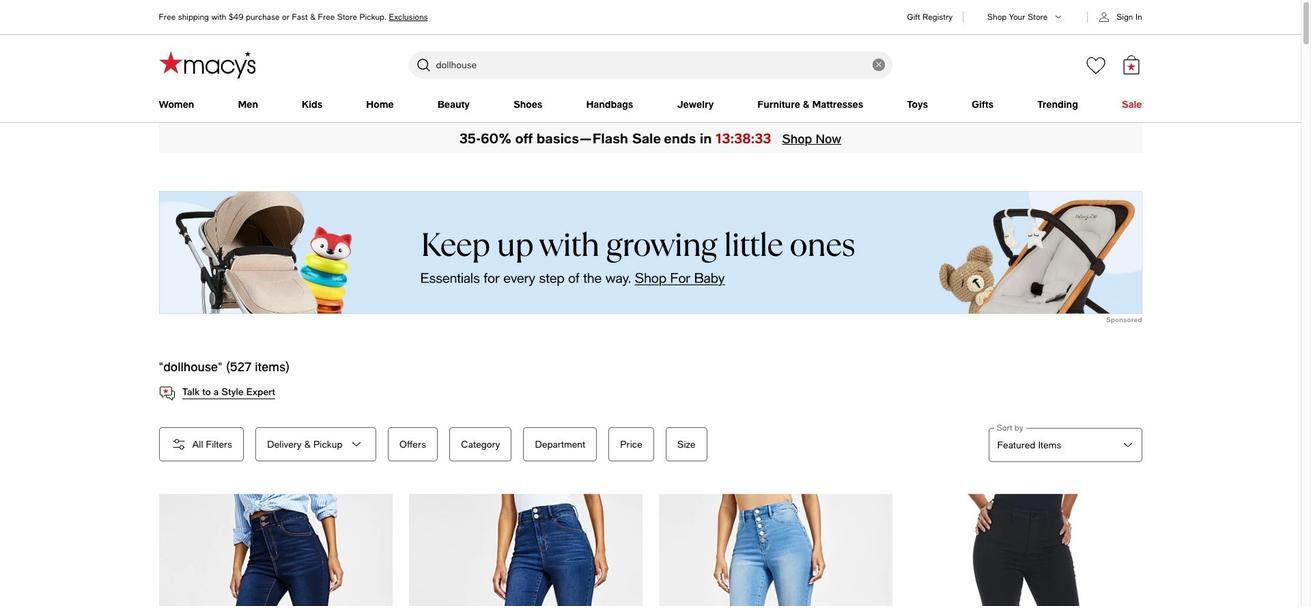 Task type: describe. For each thing, give the bounding box(es) containing it.
shopping bag has 0 items image
[[1122, 55, 1141, 74]]

search large image
[[415, 57, 431, 73]]



Task type: locate. For each thing, give the bounding box(es) containing it.
advertisement element
[[159, 191, 1142, 314]]

click to clear this textbox image
[[872, 59, 885, 71]]

status
[[159, 359, 290, 374]]

Search text field
[[409, 51, 892, 79]]



Task type: vqa. For each thing, say whether or not it's contained in the screenshot.
status
yes



